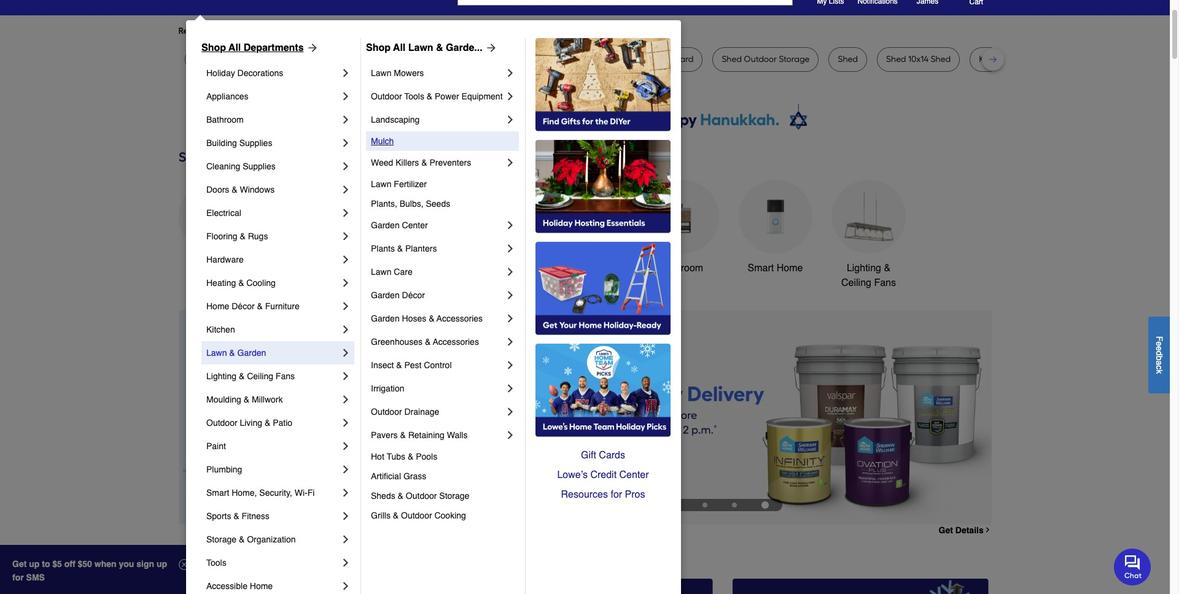 Task type: locate. For each thing, give the bounding box(es) containing it.
grills & outdoor cooking
[[371, 511, 466, 521]]

appliances up the heating
[[191, 263, 239, 274]]

1 horizontal spatial equipment
[[565, 278, 612, 289]]

1 vertical spatial supplies
[[243, 162, 276, 171]]

tools link
[[206, 552, 340, 575]]

1 horizontal spatial smart
[[748, 263, 774, 274]]

0 horizontal spatial decorations
[[238, 68, 283, 78]]

accessories
[[437, 314, 483, 324], [433, 337, 479, 347]]

pavers & retaining walls
[[371, 431, 468, 441]]

garden décor
[[371, 291, 425, 300]]

grass
[[404, 472, 427, 482]]

1 vertical spatial lighting & ceiling fans
[[206, 372, 295, 382]]

chevron right image for hardware
[[340, 254, 352, 266]]

lawn for lawn fertilizer
[[371, 179, 392, 189]]

1 horizontal spatial tools
[[405, 92, 425, 101]]

2 shed from the left
[[838, 54, 858, 65]]

supplies up the "windows"
[[243, 162, 276, 171]]

garden
[[371, 221, 400, 230], [371, 291, 400, 300], [371, 314, 400, 324], [238, 348, 266, 358]]

shed left 10x14
[[887, 54, 907, 65]]

1 vertical spatial appliances
[[191, 263, 239, 274]]

supplies
[[239, 138, 272, 148], [243, 162, 276, 171]]

25 days of deals. don't miss deals every day. same-day delivery on in-stock orders placed by 2 p m. image
[[179, 310, 377, 525]]

smart home button
[[739, 180, 813, 276]]

more up accessible
[[179, 547, 220, 567]]

pavers
[[371, 431, 398, 441]]

1 vertical spatial decorations
[[376, 278, 428, 289]]

decorations
[[238, 68, 283, 78], [376, 278, 428, 289]]

hot
[[371, 452, 385, 462]]

chevron right image for pavers & retaining walls
[[504, 430, 517, 442]]

shop for shop all lawn & garde...
[[366, 42, 391, 53]]

chevron right image for storage & organization
[[340, 534, 352, 546]]

up
[[29, 560, 40, 570], [157, 560, 167, 570]]

1 vertical spatial fans
[[276, 372, 295, 382]]

garden for garden hoses & accessories
[[371, 314, 400, 324]]

hardie
[[642, 54, 668, 65]]

mulch link
[[371, 131, 517, 151]]

1 shop from the left
[[202, 42, 226, 53]]

1 vertical spatial bathroom
[[661, 263, 704, 274]]

hardie board
[[642, 54, 694, 65]]

chevron right image for appliances
[[340, 90, 352, 103]]

0 horizontal spatial up
[[29, 560, 40, 570]]

millwork
[[252, 395, 283, 405]]

decorations inside button
[[376, 278, 428, 289]]

0 vertical spatial décor
[[402, 291, 425, 300]]

appliances button
[[179, 180, 252, 276]]

0 horizontal spatial more
[[179, 547, 220, 567]]

lighting
[[847, 263, 882, 274], [206, 372, 237, 382]]

décor down christmas decorations
[[402, 291, 425, 300]]

control
[[424, 361, 452, 371]]

shed right 10x14
[[931, 54, 951, 65]]

kitchen left faucets
[[460, 263, 493, 274]]

chevron right image for moulding & millwork
[[340, 394, 352, 406]]

patio
[[273, 418, 293, 428]]

outdoor down moulding
[[206, 418, 238, 428]]

chevron right image for lawn mowers
[[504, 67, 517, 79]]

get for get details
[[939, 526, 954, 536]]

kitchen for kitchen
[[206, 325, 235, 335]]

0 horizontal spatial storage
[[206, 535, 237, 545]]

chevron right image for smart home, security, wi-fi
[[340, 487, 352, 500]]

chevron right image for lawn & garden
[[340, 347, 352, 359]]

garden up greenhouses
[[371, 314, 400, 324]]

chevron right image for accessible home
[[340, 581, 352, 593]]

lawn care link
[[371, 261, 504, 284]]

e up d on the right of page
[[1155, 342, 1165, 346]]

for right suggestions
[[387, 26, 398, 36]]

chevron right image for outdoor tools & power equipment
[[504, 90, 517, 103]]

wi-
[[295, 488, 308, 498]]

0 horizontal spatial you
[[290, 26, 305, 36]]

plants, bulbs, seeds
[[371, 199, 451, 209]]

holiday hosting essentials. image
[[536, 140, 671, 233]]

ceiling inside lighting & ceiling fans
[[842, 278, 872, 289]]

smart for smart home
[[748, 263, 774, 274]]

holiday decorations link
[[206, 61, 340, 85]]

outdoor for outdoor tools & power equipment
[[371, 92, 402, 101]]

for left pros on the bottom right
[[611, 490, 623, 501]]

for left sms
[[12, 573, 24, 583]]

f e e d b a c k button
[[1149, 317, 1171, 394]]

0 vertical spatial equipment
[[462, 92, 503, 101]]

1 vertical spatial tools
[[592, 263, 615, 274]]

lawn & garden link
[[206, 342, 340, 365]]

lawn left mowers
[[371, 68, 392, 78]]

1 horizontal spatial décor
[[402, 291, 425, 300]]

appliances link
[[206, 85, 340, 108]]

1 vertical spatial home
[[206, 302, 229, 312]]

shop down more suggestions for you link
[[366, 42, 391, 53]]

storage up the cooking
[[440, 492, 470, 501]]

1 horizontal spatial ceiling
[[842, 278, 872, 289]]

outdoor inside outdoor tools & equipment
[[554, 263, 589, 274]]

shop for shop all departments
[[202, 42, 226, 53]]

paint link
[[206, 435, 340, 458]]

smart
[[748, 263, 774, 274], [206, 488, 229, 498]]

plants
[[371, 244, 395, 254]]

up to 25 percent off select small appliances. image
[[457, 579, 713, 595]]

0 vertical spatial bathroom
[[206, 115, 244, 125]]

gift
[[581, 450, 597, 461]]

1 vertical spatial smart
[[206, 488, 229, 498]]

0 horizontal spatial lighting & ceiling fans
[[206, 372, 295, 382]]

1 horizontal spatial you
[[400, 26, 414, 36]]

home for smart home
[[777, 263, 803, 274]]

chevron right image for building supplies
[[340, 137, 352, 149]]

2 all from the left
[[393, 42, 406, 53]]

garden down lawn care
[[371, 291, 400, 300]]

chevron right image for lighting & ceiling fans
[[340, 371, 352, 383]]

get your home holiday-ready. image
[[536, 242, 671, 335]]

0 vertical spatial more
[[315, 26, 335, 36]]

tools for power
[[405, 92, 425, 101]]

pest
[[405, 361, 422, 371]]

0 vertical spatial get
[[939, 526, 954, 536]]

chevron right image for irrigation
[[504, 383, 517, 395]]

chevron right image for paint
[[340, 441, 352, 453]]

2 you from the left
[[400, 26, 414, 36]]

lawn up moulding
[[206, 348, 227, 358]]

free same-day delivery when you order 1 gallon or more of paint by 2 p m. image
[[397, 310, 992, 526]]

1 horizontal spatial decorations
[[376, 278, 428, 289]]

1 you from the left
[[290, 26, 305, 36]]

you for more suggestions for you
[[400, 26, 414, 36]]

shop all lawn & garde... link
[[366, 41, 498, 55]]

supplies up cleaning supplies
[[239, 138, 272, 148]]

0 horizontal spatial kitchen
[[206, 325, 235, 335]]

pavers & retaining walls link
[[371, 424, 504, 447]]

2 horizontal spatial home
[[777, 263, 803, 274]]

building supplies link
[[206, 131, 340, 155]]

1 horizontal spatial kitchen
[[460, 263, 493, 274]]

chevron right image
[[340, 67, 352, 79], [504, 67, 517, 79], [504, 90, 517, 103], [340, 137, 352, 149], [504, 157, 517, 169], [340, 184, 352, 196], [504, 219, 517, 232], [340, 230, 352, 243], [504, 243, 517, 255], [504, 266, 517, 278], [340, 277, 352, 289], [504, 289, 517, 302], [504, 336, 517, 348], [340, 347, 352, 359], [504, 359, 517, 372], [340, 394, 352, 406], [340, 417, 352, 430], [504, 430, 517, 442], [340, 464, 352, 476], [340, 534, 352, 546], [340, 557, 352, 570], [340, 581, 352, 593]]

retaining
[[408, 431, 445, 441]]

lawn mowers
[[371, 68, 424, 78]]

0 vertical spatial fans
[[875, 278, 896, 289]]

0 vertical spatial lighting & ceiling fans
[[842, 263, 896, 289]]

outdoor right faucets
[[554, 263, 589, 274]]

1 vertical spatial more
[[179, 547, 220, 567]]

garden for garden décor
[[371, 291, 400, 300]]

1 vertical spatial equipment
[[565, 278, 612, 289]]

plants, bulbs, seeds link
[[371, 194, 517, 214]]

lawn
[[408, 42, 434, 53], [371, 68, 392, 78], [371, 179, 392, 189], [371, 267, 392, 277], [206, 348, 227, 358]]

1 horizontal spatial arrow right image
[[969, 418, 982, 430]]

tools
[[405, 92, 425, 101], [592, 263, 615, 274], [206, 559, 227, 568]]

1 horizontal spatial shop
[[366, 42, 391, 53]]

chevron right image for plants & planters
[[504, 243, 517, 255]]

0 vertical spatial arrow right image
[[304, 42, 319, 54]]

windows
[[240, 185, 275, 195]]

weed killers & preventers link
[[371, 151, 504, 175]]

outdoor down sheds & outdoor storage
[[401, 511, 432, 521]]

f e e d b a c k
[[1155, 336, 1165, 374]]

1 horizontal spatial storage
[[440, 492, 470, 501]]

more
[[315, 26, 335, 36], [179, 547, 220, 567]]

0 vertical spatial lighting
[[847, 263, 882, 274]]

lawn up plants,
[[371, 179, 392, 189]]

1 horizontal spatial all
[[393, 42, 406, 53]]

home inside button
[[777, 263, 803, 274]]

organization
[[247, 535, 296, 545]]

home for accessible home
[[250, 582, 273, 592]]

lawn care
[[371, 267, 413, 277]]

lawn & garden
[[206, 348, 266, 358]]

0 horizontal spatial center
[[402, 221, 428, 230]]

0 horizontal spatial ceiling
[[247, 372, 273, 382]]

0 horizontal spatial all
[[229, 42, 241, 53]]

1 vertical spatial kitchen
[[206, 325, 235, 335]]

kitchen
[[460, 263, 493, 274], [206, 325, 235, 335]]

accessories down the garden décor link
[[437, 314, 483, 324]]

get for get up to $5 off $50 when you sign up for sms
[[12, 560, 27, 570]]

lawn for lawn & garden
[[206, 348, 227, 358]]

outdoor down irrigation at the bottom left
[[371, 407, 402, 417]]

1 vertical spatial décor
[[232, 302, 255, 312]]

great
[[224, 547, 269, 567]]

1 vertical spatial lighting
[[206, 372, 237, 382]]

& inside lighting & ceiling fans
[[884, 263, 891, 274]]

you up departments
[[290, 26, 305, 36]]

fertilizer
[[394, 179, 427, 189]]

1 horizontal spatial get
[[939, 526, 954, 536]]

equipment
[[462, 92, 503, 101], [565, 278, 612, 289]]

up left to
[[29, 560, 40, 570]]

0 vertical spatial tools
[[405, 92, 425, 101]]

shed for shed 10x14 shed
[[887, 54, 907, 65]]

storage down sports
[[206, 535, 237, 545]]

0 horizontal spatial arrow right image
[[304, 42, 319, 54]]

more for more great deals
[[179, 547, 220, 567]]

e up b
[[1155, 346, 1165, 351]]

all for departments
[[229, 42, 241, 53]]

accessories inside "link"
[[433, 337, 479, 347]]

1 vertical spatial accessories
[[433, 337, 479, 347]]

killers
[[396, 158, 419, 168]]

furniture
[[265, 302, 300, 312]]

kitchen inside 'button'
[[460, 263, 493, 274]]

you for recommended searches for you
[[290, 26, 305, 36]]

flooring
[[206, 232, 238, 241]]

hoses
[[402, 314, 427, 324]]

0 vertical spatial ceiling
[[842, 278, 872, 289]]

shop all departments link
[[202, 41, 319, 55]]

0 horizontal spatial lighting
[[206, 372, 237, 382]]

3 shed from the left
[[887, 54, 907, 65]]

storage
[[779, 54, 810, 65]]

0 horizontal spatial get
[[12, 560, 27, 570]]

smart inside button
[[748, 263, 774, 274]]

appliances down holiday
[[206, 92, 249, 101]]

garden décor link
[[371, 284, 504, 307]]

1 horizontal spatial fans
[[875, 278, 896, 289]]

garden hoses & accessories link
[[371, 307, 504, 331]]

1 horizontal spatial more
[[315, 26, 335, 36]]

accessories up control
[[433, 337, 479, 347]]

2 vertical spatial home
[[250, 582, 273, 592]]

insect & pest control link
[[371, 354, 504, 377]]

accessible home link
[[206, 575, 340, 595]]

0 vertical spatial supplies
[[239, 138, 272, 148]]

1 vertical spatial arrow right image
[[969, 418, 982, 430]]

toilet
[[532, 54, 553, 65]]

chevron right image for doors & windows
[[340, 184, 352, 196]]

1 horizontal spatial lighting
[[847, 263, 882, 274]]

arrow right image
[[304, 42, 319, 54], [969, 418, 982, 430]]

paint
[[206, 442, 226, 452]]

kitchen up lawn & garden
[[206, 325, 235, 335]]

sports & fitness link
[[206, 505, 340, 528]]

lawn left care
[[371, 267, 392, 277]]

more inside more suggestions for you link
[[315, 26, 335, 36]]

center up pros on the bottom right
[[620, 470, 649, 481]]

get details
[[939, 526, 984, 536]]

all up lawn mowers
[[393, 42, 406, 53]]

1 all from the left
[[229, 42, 241, 53]]

get left details
[[939, 526, 954, 536]]

2 shop from the left
[[366, 42, 391, 53]]

shop down recommended on the top left of page
[[202, 42, 226, 53]]

décor down 'heating & cooling'
[[232, 302, 255, 312]]

e
[[1155, 342, 1165, 346], [1155, 346, 1165, 351]]

cooling
[[247, 278, 276, 288]]

1 horizontal spatial lighting & ceiling fans
[[842, 263, 896, 289]]

up right 'sign' at bottom left
[[157, 560, 167, 570]]

scroll to item #5 element
[[750, 502, 782, 509]]

lawn for lawn mowers
[[371, 68, 392, 78]]

garden center link
[[371, 214, 504, 237]]

you up shop all lawn & garde...
[[400, 26, 414, 36]]

quikrete
[[581, 54, 614, 65]]

more left suggestions
[[315, 26, 335, 36]]

garden down plants,
[[371, 221, 400, 230]]

0 horizontal spatial décor
[[232, 302, 255, 312]]

tools inside outdoor tools & equipment
[[592, 263, 615, 274]]

living
[[240, 418, 262, 428]]

chevron right image for kitchen
[[340, 324, 352, 336]]

faucets
[[496, 263, 531, 274]]

gift cards
[[581, 450, 626, 461]]

arrow left image
[[407, 418, 419, 430]]

1 vertical spatial get
[[12, 560, 27, 570]]

get inside get up to $5 off $50 when you sign up for sms
[[12, 560, 27, 570]]

0 vertical spatial home
[[777, 263, 803, 274]]

chevron right image
[[340, 90, 352, 103], [340, 114, 352, 126], [504, 114, 517, 126], [340, 160, 352, 173], [340, 207, 352, 219], [340, 254, 352, 266], [340, 300, 352, 313], [504, 313, 517, 325], [340, 324, 352, 336], [340, 371, 352, 383], [504, 383, 517, 395], [504, 406, 517, 418], [340, 441, 352, 453], [340, 487, 352, 500], [340, 511, 352, 523], [984, 527, 992, 535]]

artificial grass link
[[371, 467, 517, 487]]

lowe's home team holiday picks. image
[[536, 344, 671, 437]]

outdoor for outdoor tools & equipment
[[554, 263, 589, 274]]

None search field
[[458, 0, 793, 17]]

1 shed from the left
[[722, 54, 742, 65]]

0 horizontal spatial bathroom
[[206, 115, 244, 125]]

1 horizontal spatial bathroom
[[661, 263, 704, 274]]

electrical
[[206, 208, 241, 218]]

0 horizontal spatial shop
[[202, 42, 226, 53]]

garden inside "link"
[[371, 221, 400, 230]]

0 vertical spatial smart
[[748, 263, 774, 274]]

1 vertical spatial center
[[620, 470, 649, 481]]

you inside more suggestions for you link
[[400, 26, 414, 36]]

1 horizontal spatial home
[[250, 582, 273, 592]]

kitchen faucets
[[460, 263, 531, 274]]

supplies for cleaning supplies
[[243, 162, 276, 171]]

decorations down shop all departments link at the top
[[238, 68, 283, 78]]

outdoor up landscaping
[[371, 92, 402, 101]]

1 horizontal spatial up
[[157, 560, 167, 570]]

lighting inside lighting & ceiling fans
[[847, 263, 882, 274]]

shed for shed outdoor storage
[[722, 54, 742, 65]]

artificial
[[371, 472, 401, 482]]

scroll to item #4 image
[[720, 503, 750, 508]]

get up sms
[[12, 560, 27, 570]]

shed left outdoor on the top of page
[[722, 54, 742, 65]]

0 horizontal spatial smart
[[206, 488, 229, 498]]

Search Query text field
[[458, 0, 737, 5]]

cleaning supplies
[[206, 162, 276, 171]]

center down bulbs,
[[402, 221, 428, 230]]

0 vertical spatial kitchen
[[460, 263, 493, 274]]

chevron right image for outdoor drainage
[[504, 406, 517, 418]]

all down recommended searches for you
[[229, 42, 241, 53]]

flooring & rugs link
[[206, 225, 340, 248]]

2 horizontal spatial tools
[[592, 263, 615, 274]]

lowe's wishes you and your family a happy hanukkah. image
[[179, 104, 992, 135]]

decorations down care
[[376, 278, 428, 289]]

0 vertical spatial decorations
[[238, 68, 283, 78]]

storage & organization
[[206, 535, 296, 545]]

outdoor living & patio link
[[206, 412, 340, 435]]

shed right the storage
[[838, 54, 858, 65]]

0 horizontal spatial tools
[[206, 559, 227, 568]]



Task type: vqa. For each thing, say whether or not it's contained in the screenshot.
HARDWARE
yes



Task type: describe. For each thing, give the bounding box(es) containing it.
get details link
[[939, 526, 992, 536]]

christmas
[[380, 263, 424, 274]]

shed for shed
[[838, 54, 858, 65]]

for up departments
[[277, 26, 288, 36]]

accessible home
[[206, 582, 273, 592]]

cleaning
[[206, 162, 240, 171]]

lawn for lawn care
[[371, 267, 392, 277]]

4 shed from the left
[[931, 54, 951, 65]]

supplies for building supplies
[[239, 138, 272, 148]]

hardware link
[[206, 248, 340, 272]]

more for more suggestions for you
[[315, 26, 335, 36]]

sheds & outdoor storage
[[371, 492, 470, 501]]

chevron right image for flooring & rugs
[[340, 230, 352, 243]]

moulding & millwork link
[[206, 388, 340, 412]]

security,
[[260, 488, 292, 498]]

sheds & outdoor storage link
[[371, 487, 517, 506]]

searches
[[239, 26, 276, 36]]

décor for lawn
[[402, 291, 425, 300]]

christmas decorations button
[[365, 180, 439, 291]]

tools for equipment
[[592, 263, 615, 274]]

bulbs,
[[400, 199, 424, 209]]

drainage
[[405, 407, 440, 417]]

k
[[1155, 370, 1165, 374]]

chevron right image for electrical
[[340, 207, 352, 219]]

chevron right image for bathroom
[[340, 114, 352, 126]]

home décor & furniture link
[[206, 295, 340, 318]]

cleaning supplies link
[[206, 155, 340, 178]]

equipment inside outdoor tools & equipment
[[565, 278, 612, 289]]

heating & cooling link
[[206, 272, 340, 295]]

1 horizontal spatial center
[[620, 470, 649, 481]]

grills & outdoor cooking link
[[371, 506, 517, 526]]

for inside get up to $5 off $50 when you sign up for sms
[[12, 573, 24, 583]]

1 vertical spatial ceiling
[[247, 372, 273, 382]]

holiday
[[206, 68, 235, 78]]

chevron right image inside get details link
[[984, 527, 992, 535]]

chevron right image for tools
[[340, 557, 352, 570]]

sports
[[206, 512, 231, 522]]

appliances inside button
[[191, 263, 239, 274]]

moulding
[[206, 395, 241, 405]]

doors & windows
[[206, 185, 275, 195]]

smart for smart home, security, wi-fi
[[206, 488, 229, 498]]

b
[[1155, 356, 1165, 361]]

suggestions
[[337, 26, 385, 36]]

1 up from the left
[[29, 560, 40, 570]]

chevron right image for sports & fitness
[[340, 511, 352, 523]]

insect & pest control
[[371, 361, 452, 371]]

& inside outdoor tools & equipment
[[618, 263, 624, 274]]

home,
[[232, 488, 257, 498]]

0 vertical spatial accessories
[[437, 314, 483, 324]]

chevron right image for landscaping
[[504, 114, 517, 126]]

greenhouses
[[371, 337, 423, 347]]

fi
[[308, 488, 315, 498]]

0 horizontal spatial fans
[[276, 372, 295, 382]]

irrigation link
[[371, 377, 504, 401]]

smart home
[[748, 263, 803, 274]]

get up to 2 free select tools or batteries when you buy 1 with select purchases. image
[[181, 579, 437, 595]]

lighting & ceiling fans inside button
[[842, 263, 896, 289]]

all for lawn
[[393, 42, 406, 53]]

bathroom link
[[206, 108, 340, 131]]

power
[[435, 92, 459, 101]]

scroll to item #3 image
[[691, 503, 720, 508]]

building supplies
[[206, 138, 272, 148]]

kobalt
[[980, 54, 1005, 65]]

lawn fertilizer link
[[371, 175, 517, 194]]

outdoor for outdoor drainage
[[371, 407, 402, 417]]

departments
[[244, 42, 304, 53]]

kitchen link
[[206, 318, 340, 342]]

chevron right image for home décor & furniture
[[340, 300, 352, 313]]

hardware
[[206, 255, 244, 265]]

chevron right image for greenhouses & accessories
[[504, 336, 517, 348]]

chevron right image for heating & cooling
[[340, 277, 352, 289]]

bathroom inside bathroom button
[[661, 263, 704, 274]]

2 up from the left
[[157, 560, 167, 570]]

outdoor living & patio
[[206, 418, 293, 428]]

arrow right image
[[483, 42, 498, 54]]

recommended searches for you heading
[[179, 25, 992, 37]]

chevron right image for outdoor living & patio
[[340, 417, 352, 430]]

2 e from the top
[[1155, 346, 1165, 351]]

0 vertical spatial center
[[402, 221, 428, 230]]

kitchen for kitchen faucets
[[460, 263, 493, 274]]

garden for garden center
[[371, 221, 400, 230]]

chevron right image for weed killers & preventers
[[504, 157, 517, 169]]

more suggestions for you link
[[315, 25, 424, 37]]

bathroom inside bathroom link
[[206, 115, 244, 125]]

chevron right image for garden center
[[504, 219, 517, 232]]

weed killers & preventers
[[371, 158, 471, 168]]

greenhouses & accessories link
[[371, 331, 504, 354]]

to
[[42, 560, 50, 570]]

preventers
[[430, 158, 471, 168]]

outdoor tools & equipment
[[554, 263, 624, 289]]

outdoor up grills & outdoor cooking
[[406, 492, 437, 501]]

chevron right image for garden décor
[[504, 289, 517, 302]]

1 vertical spatial storage
[[206, 535, 237, 545]]

care
[[394, 267, 413, 277]]

garden hoses & accessories
[[371, 314, 483, 324]]

plants,
[[371, 199, 397, 209]]

plants & planters link
[[371, 237, 504, 261]]

find gifts for the diyer. image
[[536, 38, 671, 131]]

chevron right image for insect & pest control
[[504, 359, 517, 372]]

chevron right image for garden hoses & accessories
[[504, 313, 517, 325]]

outdoor drainage link
[[371, 401, 504, 424]]

up to 35 percent off select grills and accessories. image
[[733, 579, 990, 595]]

$5
[[52, 560, 62, 570]]

0 horizontal spatial equipment
[[462, 92, 503, 101]]

board
[[671, 54, 694, 65]]

chevron right image for cleaning supplies
[[340, 160, 352, 173]]

shop 25 days of deals by category image
[[179, 147, 992, 167]]

building
[[206, 138, 237, 148]]

shop all lawn & garde...
[[366, 42, 483, 53]]

gift cards link
[[536, 446, 671, 466]]

details
[[956, 526, 984, 536]]

fitness
[[242, 512, 270, 522]]

a
[[1155, 361, 1165, 366]]

you
[[119, 560, 134, 570]]

scroll to item #2 image
[[661, 503, 691, 508]]

& inside "link"
[[425, 337, 431, 347]]

decorations for holiday
[[238, 68, 283, 78]]

outdoor tools & equipment button
[[552, 180, 626, 291]]

decorations for christmas
[[376, 278, 428, 289]]

hot tubs & pools
[[371, 452, 438, 462]]

plumbing link
[[206, 458, 340, 482]]

1 e from the top
[[1155, 342, 1165, 346]]

chevron right image for holiday decorations
[[340, 67, 352, 79]]

outdoor for outdoor living & patio
[[206, 418, 238, 428]]

insect
[[371, 361, 394, 371]]

garden down the kitchen link
[[238, 348, 266, 358]]

chevron right image for plumbing
[[340, 464, 352, 476]]

0 horizontal spatial home
[[206, 302, 229, 312]]

arrow right image inside shop all departments link
[[304, 42, 319, 54]]

lawn mowers link
[[371, 61, 504, 85]]

fans inside lighting & ceiling fans
[[875, 278, 896, 289]]

resources
[[561, 490, 608, 501]]

outdoor tools & power equipment
[[371, 92, 503, 101]]

heating
[[206, 278, 236, 288]]

c
[[1155, 366, 1165, 370]]

f
[[1155, 336, 1165, 342]]

chat invite button image
[[1115, 548, 1152, 586]]

0 vertical spatial appliances
[[206, 92, 249, 101]]

$50
[[78, 560, 92, 570]]

0 vertical spatial storage
[[440, 492, 470, 501]]

lowe's credit center link
[[536, 466, 671, 485]]

2 vertical spatial tools
[[206, 559, 227, 568]]

recommended searches for you
[[179, 26, 305, 36]]

when
[[95, 560, 116, 570]]

outdoor drainage
[[371, 407, 440, 417]]

tubs
[[387, 452, 406, 462]]

lawn up mowers
[[408, 42, 434, 53]]

resources for pros
[[561, 490, 645, 501]]

rugs
[[248, 232, 268, 241]]

storage & organization link
[[206, 528, 340, 552]]

chevron right image for lawn care
[[504, 266, 517, 278]]

sports & fitness
[[206, 512, 270, 522]]

décor for departments
[[232, 302, 255, 312]]



